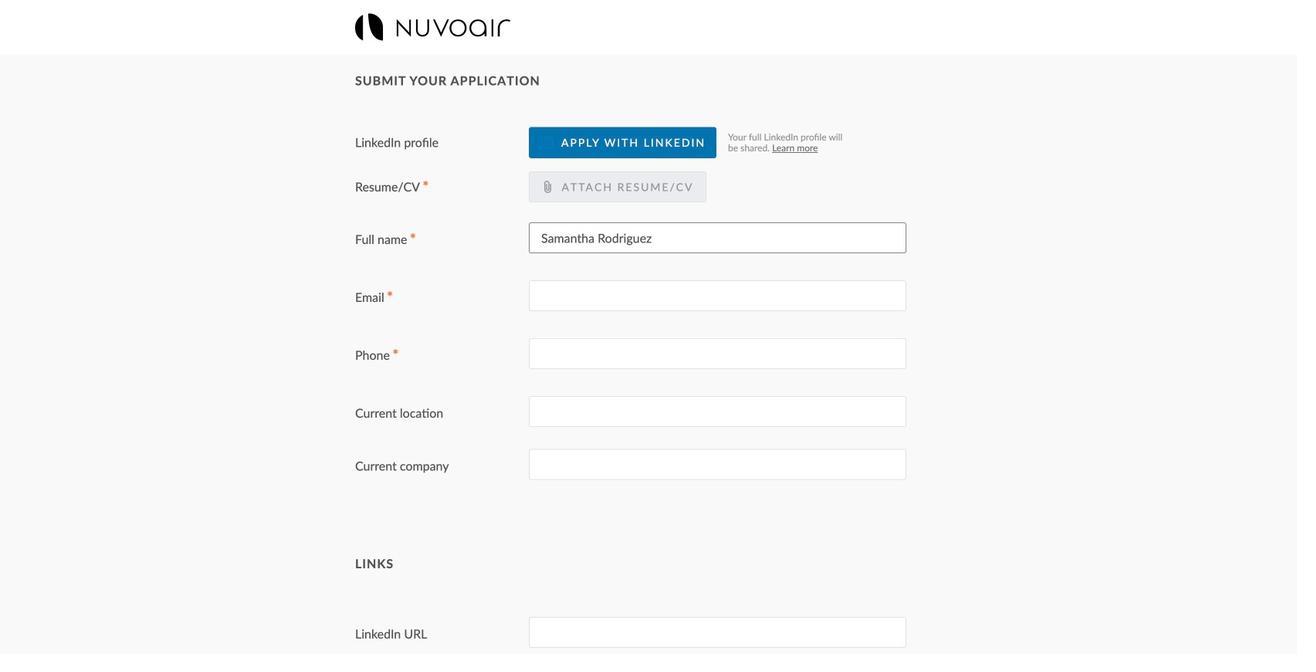 Task type: describe. For each thing, give the bounding box(es) containing it.
paperclip image
[[542, 181, 554, 193]]

nuvoair logo image
[[355, 14, 511, 41]]



Task type: locate. For each thing, give the bounding box(es) containing it.
None text field
[[529, 339, 907, 369], [529, 396, 907, 427], [529, 617, 907, 648], [529, 339, 907, 369], [529, 396, 907, 427], [529, 617, 907, 648]]

None text field
[[529, 223, 907, 254], [529, 449, 907, 480], [529, 223, 907, 254], [529, 449, 907, 480]]

None email field
[[529, 281, 907, 311]]



